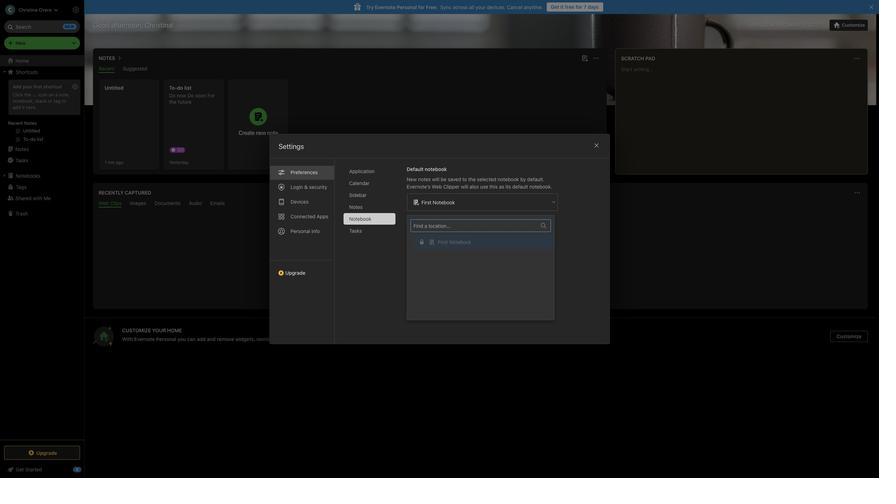 Task type: vqa. For each thing, say whether or not it's contained in the screenshot.
saved
yes



Task type: locate. For each thing, give the bounding box(es) containing it.
first down find a location… text field
[[438, 239, 448, 245]]

0 horizontal spatial add
[[13, 105, 21, 110]]

tasks down notebook tab at the left top
[[349, 228, 362, 234]]

notebook down find a location… text field
[[449, 239, 471, 245]]

1 vertical spatial it
[[22, 105, 25, 110]]

customize button
[[830, 20, 868, 31], [830, 331, 868, 343]]

your right the all
[[476, 4, 486, 10]]

0 horizontal spatial tasks
[[15, 157, 28, 163]]

or right them,
[[315, 337, 320, 343]]

1 horizontal spatial tasks
[[349, 228, 362, 234]]

1 vertical spatial your
[[23, 84, 32, 89]]

tasks
[[15, 157, 28, 163], [349, 228, 362, 234]]

audio
[[189, 200, 202, 206]]

the inside the new notes will be saved to the selected notebook by default. evernote's web clipper will also use this as its default notebook.
[[468, 177, 476, 183]]

group inside tree
[[0, 78, 84, 146]]

suggested
[[123, 66, 147, 72]]

1 horizontal spatial to
[[462, 177, 467, 183]]

1 vertical spatial the
[[169, 99, 176, 105]]

recent down notebook,
[[8, 120, 23, 126]]

it inside icon on a note, notebook, stack or tag to add it here.
[[22, 105, 25, 110]]

notes up the tasks button
[[15, 146, 29, 152]]

tab list containing preferences
[[270, 159, 335, 344]]

free
[[565, 4, 574, 10]]

settings
[[279, 142, 304, 151]]

web down be
[[432, 184, 442, 190]]

create new note
[[239, 130, 278, 136]]

change
[[321, 337, 338, 343]]

notes down sidebar
[[349, 204, 362, 210]]

recent for recent notes
[[8, 120, 23, 126]]

first down 'evernote's'
[[421, 200, 431, 205]]

first notebook down find a location… text field
[[438, 239, 471, 245]]

its
[[505, 184, 511, 190]]

notes down here.
[[24, 120, 37, 126]]

add inside "customize your home with evernote personal you can add and remove widgets, reorder and resize them, or change your background."
[[197, 337, 206, 343]]

notebook inside the new notes will be saved to the selected notebook by default. evernote's web clipper will also use this as its default notebook.
[[498, 177, 519, 183]]

1 vertical spatial customize
[[837, 334, 862, 340]]

0 horizontal spatial upgrade button
[[4, 446, 80, 460]]

login & security
[[290, 184, 327, 190]]

new inside the new notes will be saved to the selected notebook by default. evernote's web clipper will also use this as its default notebook.
[[407, 177, 417, 183]]

1 vertical spatial or
[[315, 337, 320, 343]]

be
[[441, 177, 446, 183]]

connected apps
[[290, 214, 328, 220]]

audio tab
[[189, 200, 202, 208]]

notebook down notes tab on the top of page
[[349, 216, 371, 222]]

0 horizontal spatial evernote
[[134, 337, 155, 343]]

note,
[[59, 92, 70, 98]]

to inside the new notes will be saved to the selected notebook by default. evernote's web clipper will also use this as its default notebook.
[[462, 177, 467, 183]]

your
[[152, 328, 166, 334]]

settings image
[[72, 6, 80, 14]]

first notebook button
[[407, 220, 558, 316]]

tasks inside button
[[15, 157, 28, 163]]

tab list containing application
[[343, 166, 401, 344]]

soon
[[195, 93, 206, 99]]

use
[[480, 184, 488, 190]]

do
[[169, 93, 176, 99], [188, 93, 194, 99]]

documents tab
[[155, 200, 181, 208]]

1 horizontal spatial your
[[339, 337, 350, 343]]

new up 'evernote's'
[[407, 177, 417, 183]]

1 horizontal spatial will
[[461, 184, 468, 190]]

add down notebook,
[[13, 105, 21, 110]]

add
[[13, 105, 21, 110], [197, 337, 206, 343]]

do down list
[[188, 93, 194, 99]]

personal info
[[290, 228, 320, 234]]

1 vertical spatial tasks
[[349, 228, 362, 234]]

web clips tab
[[99, 200, 121, 208]]

tab list containing recent
[[94, 66, 605, 73]]

application
[[349, 168, 374, 174]]

customize
[[842, 22, 865, 28], [837, 334, 862, 340]]

1 vertical spatial first
[[438, 239, 448, 245]]

as
[[499, 184, 504, 190]]

all
[[469, 4, 474, 10]]

for inside button
[[576, 4, 582, 10]]

None search field
[[9, 20, 75, 33]]

first notebook cell
[[414, 235, 558, 249]]

0 vertical spatial the
[[24, 92, 31, 98]]

suggested tab
[[123, 66, 147, 73]]

0 horizontal spatial do
[[169, 93, 176, 99]]

tasks tab
[[343, 225, 395, 237]]

1 horizontal spatial for
[[576, 4, 582, 10]]

evernote down customize
[[134, 337, 155, 343]]

web inside the new notes will be saved to the selected notebook by default. evernote's web clipper will also use this as its default notebook.
[[432, 184, 442, 190]]

to right "saved"
[[462, 177, 467, 183]]

evernote inside "customize your home with evernote personal you can add and remove widgets, reorder and resize them, or change your background."
[[134, 337, 155, 343]]

future
[[178, 99, 191, 105]]

add right can
[[197, 337, 206, 343]]

first notebook row
[[410, 235, 558, 249]]

0 vertical spatial first
[[421, 200, 431, 205]]

1 for from the left
[[576, 4, 582, 10]]

1 horizontal spatial the
[[169, 99, 176, 105]]

1 horizontal spatial upgrade button
[[270, 260, 334, 279]]

will
[[432, 177, 439, 183], [461, 184, 468, 190]]

close image
[[592, 141, 601, 150]]

2 and from the left
[[275, 337, 284, 343]]

0 horizontal spatial web
[[99, 200, 109, 206]]

0 vertical spatial or
[[48, 98, 52, 104]]

0 horizontal spatial new
[[15, 40, 26, 46]]

0 vertical spatial tasks
[[15, 157, 28, 163]]

evernote's
[[407, 184, 430, 190]]

2 vertical spatial notebook
[[449, 239, 471, 245]]

1 horizontal spatial or
[[315, 337, 320, 343]]

recent tab
[[99, 66, 114, 73]]

personal inside "customize your home with evernote personal you can add and remove widgets, reorder and resize them, or change your background."
[[156, 337, 176, 343]]

your right change
[[339, 337, 350, 343]]

0 vertical spatial personal
[[397, 4, 417, 10]]

stack
[[35, 98, 47, 104]]

notes
[[418, 177, 431, 183]]

personal
[[397, 4, 417, 10], [290, 228, 310, 234], [156, 337, 176, 343]]

1 vertical spatial notebook
[[349, 216, 371, 222]]

1 horizontal spatial upgrade
[[285, 270, 305, 276]]

1 horizontal spatial notebook
[[498, 177, 519, 183]]

notes up recent tab
[[99, 55, 115, 61]]

0 vertical spatial evernote
[[375, 4, 396, 10]]

background.
[[351, 337, 380, 343]]

0 vertical spatial customize
[[842, 22, 865, 28]]

captured
[[125, 190, 151, 196]]

notebook
[[425, 166, 447, 172], [498, 177, 519, 183]]

0 horizontal spatial to
[[62, 98, 66, 104]]

1 vertical spatial add
[[197, 337, 206, 343]]

2 for from the left
[[418, 4, 425, 10]]

0 horizontal spatial for
[[418, 4, 425, 10]]

0 vertical spatial upgrade
[[285, 270, 305, 276]]

Search text field
[[9, 20, 75, 33]]

sidebar tab
[[343, 190, 395, 201]]

notes inside tab
[[349, 204, 362, 210]]

group containing add your first shortcut
[[0, 78, 84, 146]]

untitled
[[105, 85, 123, 91]]

evernote right try
[[375, 4, 396, 10]]

1 vertical spatial new
[[407, 177, 417, 183]]

1 horizontal spatial first
[[438, 239, 448, 245]]

recent down notes button
[[99, 66, 114, 72]]

Default notebook field
[[407, 193, 558, 212]]

1 horizontal spatial add
[[197, 337, 206, 343]]

0 vertical spatial notebook
[[433, 200, 455, 205]]

try evernote personal for free: sync across all your devices. cancel anytime.
[[366, 4, 543, 10]]

scratch pad
[[621, 55, 655, 61]]

for for 7
[[576, 4, 582, 10]]

or down on
[[48, 98, 52, 104]]

personal down connected
[[290, 228, 310, 234]]

2 vertical spatial your
[[339, 337, 350, 343]]

1 min ago
[[105, 160, 123, 165]]

it right get
[[561, 4, 564, 10]]

tasks up notebooks
[[15, 157, 28, 163]]

new
[[15, 40, 26, 46], [407, 177, 417, 183]]

the
[[24, 92, 31, 98], [169, 99, 176, 105], [468, 177, 476, 183]]

note
[[267, 130, 278, 136]]

0 vertical spatial it
[[561, 4, 564, 10]]

notebook up be
[[425, 166, 447, 172]]

0 horizontal spatial your
[[23, 84, 32, 89]]

shortcuts button
[[0, 66, 84, 78]]

or
[[48, 98, 52, 104], [315, 337, 320, 343]]

apps
[[317, 214, 328, 220]]

and left remove
[[207, 337, 216, 343]]

&
[[304, 184, 308, 190]]

icon on a note, notebook, stack or tag to add it here.
[[13, 92, 70, 110]]

1 and from the left
[[207, 337, 216, 343]]

1 vertical spatial evernote
[[134, 337, 155, 343]]

clips
[[110, 200, 121, 206]]

0 horizontal spatial it
[[22, 105, 25, 110]]

first notebook
[[421, 200, 455, 205], [438, 239, 471, 245]]

0 vertical spatial to
[[62, 98, 66, 104]]

1 vertical spatial recent
[[8, 120, 23, 126]]

notebook up its
[[498, 177, 519, 183]]

0 horizontal spatial will
[[432, 177, 439, 183]]

2 vertical spatial personal
[[156, 337, 176, 343]]

7
[[584, 4, 587, 10]]

notebook inside field
[[433, 200, 455, 205]]

notebook,
[[13, 98, 34, 104]]

tree
[[0, 55, 84, 440]]

for left 7
[[576, 4, 582, 10]]

2 horizontal spatial personal
[[397, 4, 417, 10]]

0 vertical spatial first notebook
[[421, 200, 455, 205]]

get it free for 7 days
[[551, 4, 599, 10]]

and left "resize"
[[275, 337, 284, 343]]

devices
[[290, 199, 308, 205]]

evernote
[[375, 4, 396, 10], [134, 337, 155, 343]]

here.
[[26, 105, 37, 110]]

new inside popup button
[[15, 40, 26, 46]]

recent inside group
[[8, 120, 23, 126]]

it
[[561, 4, 564, 10], [22, 105, 25, 110]]

widgets,
[[235, 337, 255, 343]]

1 vertical spatial to
[[462, 177, 467, 183]]

will left the also
[[461, 184, 468, 190]]

web left clips
[[99, 200, 109, 206]]

to down note,
[[62, 98, 66, 104]]

1 vertical spatial upgrade
[[36, 450, 57, 456]]

notes inside group
[[24, 120, 37, 126]]

0 vertical spatial recent
[[99, 66, 114, 72]]

new up home
[[15, 40, 26, 46]]

recently captured
[[99, 190, 151, 196]]

1 vertical spatial first notebook
[[438, 239, 471, 245]]

0 horizontal spatial personal
[[156, 337, 176, 343]]

this
[[489, 184, 498, 190]]

1 vertical spatial notebook
[[498, 177, 519, 183]]

1 horizontal spatial personal
[[290, 228, 310, 234]]

1 horizontal spatial it
[[561, 4, 564, 10]]

first
[[33, 84, 42, 89]]

or inside icon on a note, notebook, stack or tag to add it here.
[[48, 98, 52, 104]]

0 horizontal spatial or
[[48, 98, 52, 104]]

personal inside tab list
[[290, 228, 310, 234]]

0 vertical spatial your
[[476, 4, 486, 10]]

for for free:
[[418, 4, 425, 10]]

0 horizontal spatial first
[[421, 200, 431, 205]]

your
[[476, 4, 486, 10], [23, 84, 32, 89], [339, 337, 350, 343]]

the left ...
[[24, 92, 31, 98]]

your up click the ...
[[23, 84, 32, 89]]

expand notebooks image
[[2, 173, 7, 179]]

tab list
[[94, 66, 605, 73], [270, 159, 335, 344], [343, 166, 401, 344], [94, 200, 867, 208]]

1 horizontal spatial and
[[275, 337, 284, 343]]

upgrade inside tab list
[[285, 270, 305, 276]]

sidebar
[[349, 192, 366, 198]]

1 vertical spatial customize button
[[830, 331, 868, 343]]

0 horizontal spatial and
[[207, 337, 216, 343]]

add inside icon on a note, notebook, stack or tag to add it here.
[[13, 105, 21, 110]]

0 vertical spatial will
[[432, 177, 439, 183]]

notebooks link
[[0, 170, 84, 181]]

1 horizontal spatial recent
[[99, 66, 114, 72]]

first inside cell
[[438, 239, 448, 245]]

notes tab
[[343, 201, 395, 213]]

create
[[239, 130, 255, 136]]

2 vertical spatial the
[[468, 177, 476, 183]]

1 horizontal spatial do
[[188, 93, 194, 99]]

sync
[[440, 4, 452, 10]]

personal left free:
[[397, 4, 417, 10]]

1 vertical spatial personal
[[290, 228, 310, 234]]

new notes will be saved to the selected notebook by default. evernote's web clipper will also use this as its default notebook.
[[407, 177, 552, 190]]

it down notebook,
[[22, 105, 25, 110]]

2023
[[808, 22, 819, 28]]

first notebook down the clipper
[[421, 200, 455, 205]]

2 horizontal spatial the
[[468, 177, 476, 183]]

0 vertical spatial notebook
[[425, 166, 447, 172]]

recent inside tab list
[[99, 66, 114, 72]]

the up the also
[[468, 177, 476, 183]]

personal down 'your'
[[156, 337, 176, 343]]

0 vertical spatial web
[[432, 184, 442, 190]]

1
[[105, 160, 107, 165]]

the left future
[[169, 99, 176, 105]]

for left free:
[[418, 4, 425, 10]]

selected
[[477, 177, 496, 183]]

Find a location… text field
[[411, 220, 536, 232]]

recently captured button
[[97, 189, 151, 197]]

0 vertical spatial new
[[15, 40, 26, 46]]

0 horizontal spatial recent
[[8, 120, 23, 126]]

1 vertical spatial upgrade button
[[4, 446, 80, 460]]

2 do from the left
[[188, 93, 194, 99]]

ago
[[116, 160, 123, 165]]

notebook down the clipper
[[433, 200, 455, 205]]

1 horizontal spatial new
[[407, 177, 417, 183]]

0 vertical spatial upgrade button
[[270, 260, 334, 279]]

wednesday, december 13, 2023
[[749, 22, 819, 28]]

do down the to-
[[169, 93, 176, 99]]

group
[[0, 78, 84, 146]]

0 vertical spatial add
[[13, 105, 21, 110]]

clipper
[[443, 184, 459, 190]]

1 horizontal spatial web
[[432, 184, 442, 190]]

customize
[[122, 328, 151, 334]]

2 horizontal spatial your
[[476, 4, 486, 10]]

1 vertical spatial web
[[99, 200, 109, 206]]

will left be
[[432, 177, 439, 183]]

first notebook inside cell
[[438, 239, 471, 245]]



Task type: describe. For each thing, give the bounding box(es) containing it.
tasks button
[[0, 155, 84, 166]]

notes link
[[0, 144, 84, 155]]

emails tab
[[210, 200, 225, 208]]

emails
[[210, 200, 225, 206]]

0 horizontal spatial notebook
[[425, 166, 447, 172]]

also
[[469, 184, 479, 190]]

new
[[256, 130, 266, 136]]

1 horizontal spatial evernote
[[375, 4, 396, 10]]

web inside tab
[[99, 200, 109, 206]]

0/3
[[177, 147, 184, 153]]

tags button
[[0, 181, 84, 193]]

me
[[44, 195, 51, 201]]

icon
[[38, 92, 47, 98]]

with
[[33, 195, 42, 201]]

0 horizontal spatial upgrade
[[36, 450, 57, 456]]

reorder
[[256, 337, 274, 343]]

13,
[[801, 22, 807, 28]]

images
[[130, 200, 146, 206]]

to-do list do now do soon for the future
[[169, 85, 215, 105]]

notebook inside cell
[[449, 239, 471, 245]]

get
[[551, 4, 559, 10]]

christina!
[[145, 21, 174, 29]]

notes button
[[97, 54, 123, 62]]

Find a location field
[[410, 220, 558, 316]]

min
[[108, 160, 115, 165]]

calendar
[[349, 180, 369, 186]]

upgrade button inside tab list
[[270, 260, 334, 279]]

notes inside button
[[99, 55, 115, 61]]

by
[[520, 177, 526, 183]]

it inside button
[[561, 4, 564, 10]]

december
[[777, 22, 800, 28]]

default
[[512, 184, 528, 190]]

create new note button
[[228, 79, 289, 170]]

to-
[[169, 85, 177, 91]]

them,
[[300, 337, 313, 343]]

to inside icon on a note, notebook, stack or tag to add it here.
[[62, 98, 66, 104]]

shortcut
[[43, 84, 62, 89]]

a
[[55, 92, 58, 98]]

wednesday,
[[749, 22, 776, 28]]

calendar tab
[[343, 178, 395, 189]]

with
[[122, 337, 133, 343]]

for
[[208, 93, 215, 99]]

notebook inside tab
[[349, 216, 371, 222]]

your inside group
[[23, 84, 32, 89]]

tree containing home
[[0, 55, 84, 440]]

Start writing… text field
[[621, 66, 867, 169]]

across
[[453, 4, 468, 10]]

or inside "customize your home with evernote personal you can add and remove widgets, reorder and resize them, or change your background."
[[315, 337, 320, 343]]

security
[[309, 184, 327, 190]]

new for new notes will be saved to the selected notebook by default. evernote's web clipper will also use this as its default notebook.
[[407, 177, 417, 183]]

yesterday
[[169, 160, 189, 165]]

the inside to-do list do now do soon for the future
[[169, 99, 176, 105]]

home
[[15, 58, 29, 64]]

anytime.
[[524, 4, 543, 10]]

default.
[[527, 177, 544, 183]]

list
[[184, 85, 192, 91]]

1 vertical spatial will
[[461, 184, 468, 190]]

click the ...
[[13, 92, 37, 98]]

try
[[366, 4, 374, 10]]

shared with me link
[[0, 193, 84, 204]]

login
[[290, 184, 303, 190]]

home link
[[0, 55, 84, 66]]

pad
[[646, 55, 655, 61]]

trash link
[[0, 208, 84, 219]]

0 horizontal spatial the
[[24, 92, 31, 98]]

good
[[93, 21, 110, 29]]

1 do from the left
[[169, 93, 176, 99]]

tab list containing web clips
[[94, 200, 867, 208]]

recently
[[99, 190, 124, 196]]

devices.
[[487, 4, 506, 10]]

customize your home with evernote personal you can add and remove widgets, reorder and resize them, or change your background.
[[122, 328, 380, 343]]

click
[[13, 92, 23, 98]]

documents
[[155, 200, 181, 206]]

tags
[[16, 184, 26, 190]]

scratch pad button
[[620, 54, 655, 63]]

first notebook inside field
[[421, 200, 455, 205]]

now
[[177, 93, 186, 99]]

cancel
[[507, 4, 523, 10]]

new for new
[[15, 40, 26, 46]]

recent for recent
[[99, 66, 114, 72]]

info
[[311, 228, 320, 234]]

your inside "customize your home with evernote personal you can add and remove widgets, reorder and resize them, or change your background."
[[339, 337, 350, 343]]

home
[[167, 328, 182, 334]]

saved
[[448, 177, 461, 183]]

first inside field
[[421, 200, 431, 205]]

shared with me
[[15, 195, 51, 201]]

get it free for 7 days button
[[547, 2, 603, 12]]

you
[[178, 337, 186, 343]]

...
[[32, 92, 37, 98]]

afternoon,
[[112, 21, 143, 29]]

preferences
[[290, 170, 318, 175]]

0 vertical spatial customize button
[[830, 20, 868, 31]]

notebooks
[[16, 173, 40, 179]]

days
[[588, 4, 599, 10]]

recent notes
[[8, 120, 37, 126]]

images tab
[[130, 200, 146, 208]]

good afternoon, christina!
[[93, 21, 174, 29]]

shortcuts
[[16, 69, 38, 75]]

free:
[[426, 4, 438, 10]]

notebook tab
[[343, 213, 395, 225]]

tasks inside tab
[[349, 228, 362, 234]]

application tab
[[343, 166, 395, 177]]



